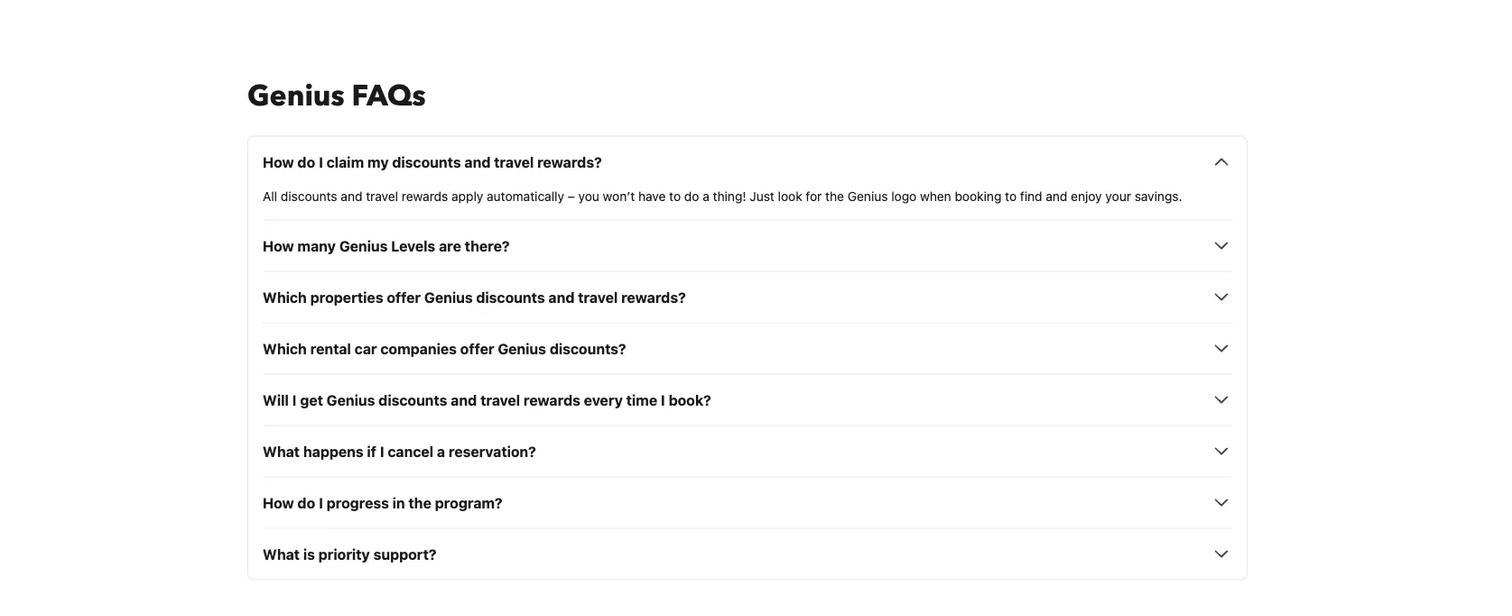 Task type: vqa. For each thing, say whether or not it's contained in the screenshot.
the topmost do
yes



Task type: locate. For each thing, give the bounding box(es) containing it.
rewards? up the discounts?
[[621, 289, 686, 306]]

and up apply
[[464, 153, 491, 171]]

how up all
[[263, 153, 294, 171]]

1 horizontal spatial offer
[[460, 340, 494, 357]]

what inside dropdown button
[[263, 443, 300, 460]]

thing!
[[713, 189, 746, 203]]

genius left logo
[[848, 189, 888, 203]]

claim
[[327, 153, 364, 171]]

rewards down how do i claim my discounts and travel rewards?
[[402, 189, 448, 203]]

what happens if i cancel a reservation? button
[[263, 441, 1232, 463]]

1 vertical spatial which
[[263, 340, 307, 357]]

do left progress on the bottom of the page
[[298, 495, 315, 512]]

do left thing!
[[684, 189, 699, 203]]

rewards?
[[537, 153, 602, 171], [621, 289, 686, 306]]

2 vertical spatial do
[[298, 495, 315, 512]]

rewards? up –
[[537, 153, 602, 171]]

how many genius levels are there? button
[[263, 235, 1232, 257]]

how do i claim my discounts and travel rewards?
[[263, 153, 602, 171]]

a right "cancel"
[[437, 443, 445, 460]]

1 vertical spatial the
[[409, 495, 431, 512]]

0 horizontal spatial offer
[[387, 289, 421, 306]]

rewards inside dropdown button
[[524, 392, 581, 409]]

which inside dropdown button
[[263, 340, 307, 357]]

to left find
[[1005, 189, 1017, 203]]

travel up automatically
[[494, 153, 534, 171]]

and down claim
[[341, 189, 362, 203]]

offer down which properties offer genius discounts and travel rewards?
[[460, 340, 494, 357]]

all
[[263, 189, 277, 203]]

offer down levels
[[387, 289, 421, 306]]

automatically
[[487, 189, 564, 203]]

2 vertical spatial how
[[263, 495, 294, 512]]

how left many at the left of the page
[[263, 237, 294, 254]]

booking
[[955, 189, 1002, 203]]

the right for
[[825, 189, 844, 203]]

0 vertical spatial how
[[263, 153, 294, 171]]

1 horizontal spatial rewards?
[[621, 289, 686, 306]]

how do i claim my discounts and travel rewards? button
[[263, 151, 1232, 173]]

0 horizontal spatial to
[[669, 189, 681, 203]]

how left progress on the bottom of the page
[[263, 495, 294, 512]]

genius right many at the left of the page
[[339, 237, 388, 254]]

what down will
[[263, 443, 300, 460]]

travel up reservation?
[[480, 392, 520, 409]]

progress
[[327, 495, 389, 512]]

my
[[367, 153, 389, 171]]

1 vertical spatial rewards
[[524, 392, 581, 409]]

levels
[[391, 237, 435, 254]]

genius
[[247, 76, 345, 115], [848, 189, 888, 203], [339, 237, 388, 254], [424, 289, 473, 306], [498, 340, 546, 357], [327, 392, 375, 409]]

3 how from the top
[[263, 495, 294, 512]]

what left the is
[[263, 546, 300, 563]]

1 vertical spatial do
[[684, 189, 699, 203]]

1 what from the top
[[263, 443, 300, 460]]

1 vertical spatial how
[[263, 237, 294, 254]]

the inside dropdown button
[[409, 495, 431, 512]]

1 which from the top
[[263, 289, 307, 306]]

rewards
[[402, 189, 448, 203], [524, 392, 581, 409]]

1 vertical spatial what
[[263, 546, 300, 563]]

there?
[[465, 237, 510, 254]]

0 vertical spatial rewards?
[[537, 153, 602, 171]]

what inside dropdown button
[[263, 546, 300, 563]]

just
[[750, 189, 774, 203]]

will i get genius discounts and travel rewards every time i book?
[[263, 392, 711, 409]]

reservation?
[[449, 443, 536, 460]]

do left claim
[[298, 153, 315, 171]]

do
[[298, 153, 315, 171], [684, 189, 699, 203], [298, 495, 315, 512]]

which inside dropdown button
[[263, 289, 307, 306]]

the
[[825, 189, 844, 203], [409, 495, 431, 512]]

which left the rental
[[263, 340, 307, 357]]

and up the discounts?
[[548, 289, 575, 306]]

2 which from the top
[[263, 340, 307, 357]]

genius right get
[[327, 392, 375, 409]]

1 vertical spatial offer
[[460, 340, 494, 357]]

i left claim
[[319, 153, 323, 171]]

do for how do i progress in the program?
[[298, 495, 315, 512]]

i
[[319, 153, 323, 171], [292, 392, 297, 409], [661, 392, 665, 409], [380, 443, 384, 460], [319, 495, 323, 512]]

0 vertical spatial which
[[263, 289, 307, 306]]

2 what from the top
[[263, 546, 300, 563]]

which properties offer genius discounts and travel rewards?
[[263, 289, 686, 306]]

and
[[464, 153, 491, 171], [341, 189, 362, 203], [1046, 189, 1068, 203], [548, 289, 575, 306], [451, 392, 477, 409]]

how for how many genius levels are there?
[[263, 237, 294, 254]]

won't
[[603, 189, 635, 203]]

happens
[[303, 443, 364, 460]]

which down many at the left of the page
[[263, 289, 307, 306]]

how
[[263, 153, 294, 171], [263, 237, 294, 254], [263, 495, 294, 512]]

which for which properties offer genius discounts and travel rewards?
[[263, 289, 307, 306]]

1 vertical spatial rewards?
[[621, 289, 686, 306]]

2 how from the top
[[263, 237, 294, 254]]

travel up the discounts?
[[578, 289, 618, 306]]

time
[[626, 392, 657, 409]]

0 horizontal spatial the
[[409, 495, 431, 512]]

1 horizontal spatial to
[[1005, 189, 1017, 203]]

0 vertical spatial a
[[703, 189, 710, 203]]

1 horizontal spatial a
[[703, 189, 710, 203]]

discounts
[[392, 153, 461, 171], [281, 189, 337, 203], [476, 289, 545, 306], [379, 392, 447, 409]]

how for how do i claim my discounts and travel rewards?
[[263, 153, 294, 171]]

0 vertical spatial what
[[263, 443, 300, 460]]

to right have
[[669, 189, 681, 203]]

a left thing!
[[703, 189, 710, 203]]

1 to from the left
[[669, 189, 681, 203]]

and down which rental car companies offer genius discounts?
[[451, 392, 477, 409]]

offer inside dropdown button
[[460, 340, 494, 357]]

which for which rental car companies offer genius discounts?
[[263, 340, 307, 357]]

the right in
[[409, 495, 431, 512]]

how inside dropdown button
[[263, 237, 294, 254]]

0 vertical spatial do
[[298, 153, 315, 171]]

discounts right my
[[392, 153, 461, 171]]

to
[[669, 189, 681, 203], [1005, 189, 1017, 203]]

have
[[638, 189, 666, 203]]

how do i progress in the program? button
[[263, 492, 1232, 514]]

genius down are
[[424, 289, 473, 306]]

0 vertical spatial the
[[825, 189, 844, 203]]

1 how from the top
[[263, 153, 294, 171]]

what
[[263, 443, 300, 460], [263, 546, 300, 563]]

0 horizontal spatial rewards?
[[537, 153, 602, 171]]

0 vertical spatial rewards
[[402, 189, 448, 203]]

0 horizontal spatial a
[[437, 443, 445, 460]]

rewards left every
[[524, 392, 581, 409]]

when
[[920, 189, 951, 203]]

0 horizontal spatial rewards
[[402, 189, 448, 203]]

a inside dropdown button
[[437, 443, 445, 460]]

1 vertical spatial a
[[437, 443, 445, 460]]

0 vertical spatial offer
[[387, 289, 421, 306]]

a
[[703, 189, 710, 203], [437, 443, 445, 460]]

offer
[[387, 289, 421, 306], [460, 340, 494, 357]]

1 horizontal spatial rewards
[[524, 392, 581, 409]]

properties
[[310, 289, 383, 306]]

discounts right all
[[281, 189, 337, 203]]

offer inside dropdown button
[[387, 289, 421, 306]]

discounts down there?
[[476, 289, 545, 306]]

i left get
[[292, 392, 297, 409]]

which
[[263, 289, 307, 306], [263, 340, 307, 357]]

what happens if i cancel a reservation?
[[263, 443, 536, 460]]

travel
[[494, 153, 534, 171], [366, 189, 398, 203], [578, 289, 618, 306], [480, 392, 520, 409]]

how do i progress in the program?
[[263, 495, 503, 512]]



Task type: describe. For each thing, give the bounding box(es) containing it.
how for how do i progress in the program?
[[263, 495, 294, 512]]

savings.
[[1135, 189, 1182, 203]]

is
[[303, 546, 315, 563]]

which rental car companies offer genius discounts?
[[263, 340, 626, 357]]

all discounts and travel rewards apply automatically – you won't have to do a thing! just look for the genius logo when booking to find and enjoy your savings.
[[263, 189, 1182, 203]]

and right find
[[1046, 189, 1068, 203]]

genius up claim
[[247, 76, 345, 115]]

i left progress on the bottom of the page
[[319, 495, 323, 512]]

genius faqs
[[247, 76, 426, 115]]

every
[[584, 392, 623, 409]]

travel inside which properties offer genius discounts and travel rewards? dropdown button
[[578, 289, 618, 306]]

1 horizontal spatial the
[[825, 189, 844, 203]]

for
[[806, 189, 822, 203]]

travel inside will i get genius discounts and travel rewards every time i book? dropdown button
[[480, 392, 520, 409]]

apply
[[452, 189, 483, 203]]

if
[[367, 443, 376, 460]]

which properties offer genius discounts and travel rewards? button
[[263, 287, 1232, 308]]

rental
[[310, 340, 351, 357]]

enjoy
[[1071, 189, 1102, 203]]

will i get genius discounts and travel rewards every time i book? button
[[263, 389, 1232, 411]]

discounts?
[[550, 340, 626, 357]]

what for what happens if i cancel a reservation?
[[263, 443, 300, 460]]

support?
[[373, 546, 436, 563]]

get
[[300, 392, 323, 409]]

program?
[[435, 495, 503, 512]]

what is priority support? button
[[263, 544, 1232, 566]]

genius up will i get genius discounts and travel rewards every time i book?
[[498, 340, 546, 357]]

will
[[263, 392, 289, 409]]

what for what is priority support?
[[263, 546, 300, 563]]

cancel
[[388, 443, 433, 460]]

you
[[578, 189, 599, 203]]

faqs
[[352, 76, 426, 115]]

discounts up "cancel"
[[379, 392, 447, 409]]

many
[[298, 237, 336, 254]]

your
[[1106, 189, 1131, 203]]

in
[[392, 495, 405, 512]]

car
[[355, 340, 377, 357]]

–
[[568, 189, 575, 203]]

travel inside how do i claim my discounts and travel rewards? dropdown button
[[494, 153, 534, 171]]

priority
[[318, 546, 370, 563]]

i right if
[[380, 443, 384, 460]]

companies
[[380, 340, 457, 357]]

do for how do i claim my discounts and travel rewards?
[[298, 153, 315, 171]]

what is priority support?
[[263, 546, 436, 563]]

logo
[[891, 189, 917, 203]]

look
[[778, 189, 802, 203]]

i right time
[[661, 392, 665, 409]]

2 to from the left
[[1005, 189, 1017, 203]]

are
[[439, 237, 461, 254]]

travel down my
[[366, 189, 398, 203]]

which rental car companies offer genius discounts? button
[[263, 338, 1232, 360]]

find
[[1020, 189, 1042, 203]]

book?
[[669, 392, 711, 409]]

how many genius levels are there?
[[263, 237, 510, 254]]



